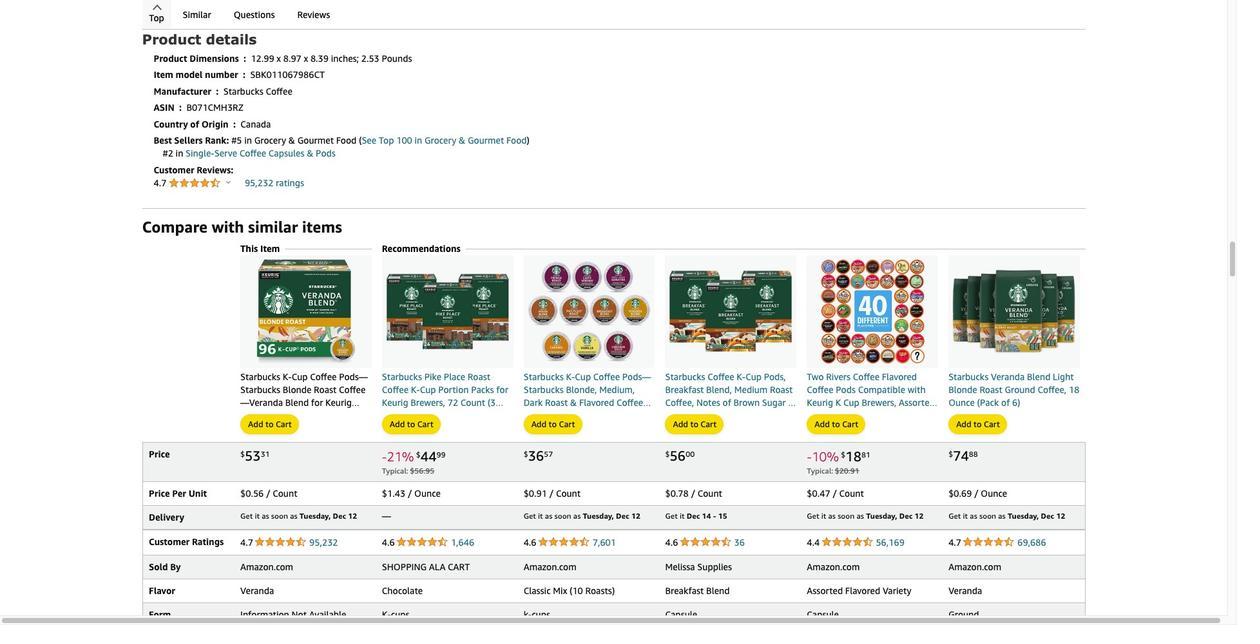 Task type: locate. For each thing, give the bounding box(es) containing it.
5 dec from the left
[[1041, 511, 1055, 520]]

0 vertical spatial (pack
[[977, 397, 999, 408]]

pods— inside starbucks k-cup coffee pods— starbucks blonde, medium, dark roast & flavored coffee— variety pack for keurig brewers —1 box (40 pods total)
[[623, 371, 651, 382]]

price left per
[[149, 488, 170, 499]]

brewers, for of
[[411, 397, 445, 408]]

7 as from the left
[[970, 511, 978, 520]]

pods
[[282, 422, 302, 433], [573, 422, 593, 433]]

to left (40
[[549, 419, 557, 429]]

compatible
[[858, 384, 906, 395]]

gourmet left )
[[468, 135, 504, 146]]

4.6 for 36
[[665, 537, 678, 548]]

6 add to cart from the left
[[957, 419, 1000, 429]]

for
[[496, 384, 508, 395], [311, 397, 323, 408], [576, 410, 588, 421]]

variety inside "two rivers coffee flavored coffee pods compatible with keurig k cup brewers, assorted variety pack flavored coffee, 40 count"
[[807, 410, 836, 421]]

- up $1.43
[[382, 449, 387, 464]]

2 gourmet from the left
[[468, 135, 504, 146]]

get it as soon as tuesday, dec 12 up 7,601
[[524, 511, 641, 520]]

typical: inside -21% $ 44 99 typical: $56.95
[[382, 466, 409, 475]]

(pack inside starbucks coffee k-cup pods, breakfast blend, medium roast coffee, notes of brown sugar & sweet orange, keurig genuine k-cup pods, 24 ct k-cups/box (pack of 3 box)
[[665, 435, 687, 446]]

variety up 40
[[807, 410, 836, 421]]

customer for customer reviews:
[[154, 164, 194, 175]]

#5
[[231, 135, 242, 146]]

1 horizontal spatial blonde
[[949, 384, 978, 395]]

to up 88
[[974, 419, 982, 429]]

pods— inside starbucks k-cup coffee pods— starbucks blonde roast coffee —veranda blend for keurig brewers—100% arabica—4 boxes (96 pods total)
[[339, 371, 368, 382]]

0 vertical spatial 18
[[1069, 384, 1080, 395]]

of inside starbucks pike place roast coffee k-cup portion packs for keurig brewers, 72 count (3 boxes of 24 k-cups)
[[408, 410, 416, 421]]

in right 100
[[415, 135, 422, 146]]

count for $0.91 / count
[[556, 488, 581, 499]]

‎
[[249, 53, 249, 64], [248, 69, 248, 80], [221, 86, 221, 96], [184, 102, 184, 113], [238, 118, 238, 129]]

to up 21%
[[407, 419, 415, 429]]

get
[[240, 511, 253, 520], [524, 511, 536, 520], [665, 511, 678, 520], [807, 511, 820, 520], [949, 511, 961, 520]]

breakfast down the melissa
[[665, 586, 704, 596]]

0 vertical spatial ground
[[1005, 384, 1036, 395]]

typical: for 18
[[807, 466, 834, 475]]

24 inside starbucks coffee k-cup pods, breakfast blend, medium roast coffee, notes of brown sugar & sweet orange, keurig genuine k-cup pods, 24 ct k-cups/box (pack of 3 box)
[[717, 422, 728, 433]]

for down 'blonde,'
[[576, 410, 588, 421]]

k- up 'blonde,'
[[566, 371, 575, 382]]

with inside "two rivers coffee flavored coffee pods compatible with keurig k cup brewers, assorted variety pack flavored coffee, 40 count"
[[908, 384, 926, 395]]

typical: for 44
[[382, 466, 409, 475]]

pods down rivers
[[836, 384, 856, 395]]

unit
[[189, 488, 207, 499]]

ounce for $0.69 / ounce
[[981, 488, 1008, 499]]

x left 8.97
[[277, 53, 281, 64]]

1 horizontal spatial veranda
[[949, 586, 983, 596]]

count
[[461, 397, 485, 408], [820, 422, 845, 433], [273, 488, 297, 499], [556, 488, 581, 499], [698, 488, 723, 499], [840, 488, 864, 499]]

roast inside starbucks k-cup coffee pods— starbucks blonde roast coffee —veranda blend for keurig brewers—100% arabica—4 boxes (96 pods total)
[[314, 384, 337, 395]]

of down blend,
[[723, 397, 731, 408]]

pods right '(96'
[[282, 422, 302, 433]]

2 grocery from the left
[[425, 135, 457, 146]]

1 add to cart from the left
[[248, 419, 292, 429]]

pods inside starbucks k-cup coffee pods— starbucks blonde, medium, dark roast & flavored coffee— variety pack for keurig brewers —1 box (40 pods total)
[[573, 422, 593, 433]]

6 add from the left
[[957, 419, 972, 429]]

$ left 00
[[665, 449, 670, 459]]

two rivers coffee flavored coffee pods compatible with keurig k cup brewers, assorted variety pack flavored coffee, 40 count image
[[816, 255, 929, 368]]

starbucks inside starbucks pike place roast coffee k-cup portion packs for keurig brewers, 72 count (3 boxes of 24 k-cups)
[[382, 371, 422, 382]]

k- down "sweet"
[[665, 422, 674, 433]]

boxes inside starbucks pike place roast coffee k-cup portion packs for keurig brewers, 72 count (3 boxes of 24 k-cups)
[[382, 410, 406, 421]]

1 horizontal spatial pods
[[573, 422, 593, 433]]

starbucks inside starbucks veranda blend light blonde roast ground coffee, 18 ounce (pack of 6)
[[949, 371, 989, 382]]

1 vertical spatial breakfast
[[665, 586, 704, 596]]

0 horizontal spatial top
[[149, 12, 164, 23]]

add down 'dark'
[[532, 419, 547, 429]]

for up arabica—4
[[311, 397, 323, 408]]

grocery right 100
[[425, 135, 457, 146]]

coffee, down light
[[1038, 384, 1067, 395]]

add to cart down —veranda
[[248, 419, 292, 429]]

veranda inside starbucks veranda blend light blonde roast ground coffee, 18 ounce (pack of 6)
[[991, 371, 1025, 382]]

0 horizontal spatial 18
[[846, 449, 862, 465]]

2 pods— from the left
[[623, 371, 651, 382]]

$ up $20.91
[[841, 450, 846, 460]]

3 get it as soon as tuesday, dec 12 from the left
[[807, 511, 924, 520]]

- inside -21% $ 44 99 typical: $56.95
[[382, 449, 387, 464]]

0 horizontal spatial typical:
[[382, 466, 409, 475]]

typical: inside -10% $ 18 81 typical: $20.91
[[807, 466, 834, 475]]

5 / from the left
[[833, 488, 837, 499]]

count down $20.91
[[840, 488, 864, 499]]

pods— up arabica—4
[[339, 371, 368, 382]]

0 vertical spatial 24
[[419, 410, 429, 421]]

pods inside "two rivers coffee flavored coffee pods compatible with keurig k cup brewers, assorted variety pack flavored coffee, 40 count"
[[836, 384, 856, 395]]

5 add from the left
[[815, 419, 830, 429]]

/ right $0.91
[[550, 488, 554, 499]]

breakfast
[[665, 384, 704, 395], [665, 586, 704, 596]]

keurig up 21%
[[382, 397, 408, 408]]

4 it from the left
[[822, 511, 827, 520]]

0 horizontal spatial ounce
[[414, 488, 441, 499]]

melissa supplies
[[665, 562, 732, 573]]

add to cart submit up 88
[[949, 415, 1007, 433]]

customer for customer ratings
[[149, 536, 190, 547]]

$0.78 / count
[[665, 488, 723, 499]]

blend down supplies on the bottom right of page
[[706, 586, 730, 596]]

2 cart from the left
[[417, 419, 434, 429]]

to right "sweet"
[[691, 419, 699, 429]]

starbucks
[[223, 86, 264, 96], [240, 371, 280, 382], [382, 371, 422, 382], [524, 371, 564, 382], [665, 371, 706, 382], [949, 371, 989, 382], [240, 384, 280, 395], [524, 384, 564, 395]]

0 horizontal spatial -
[[382, 449, 387, 464]]

variety inside starbucks k-cup coffee pods— starbucks blonde, medium, dark roast & flavored coffee— variety pack for keurig brewers —1 box (40 pods total)
[[524, 410, 553, 421]]

1 horizontal spatial pods
[[836, 384, 856, 395]]

cup inside starbucks k-cup coffee pods— starbucks blonde roast coffee —veranda blend for keurig brewers—100% arabica—4 boxes (96 pods total)
[[292, 371, 308, 382]]

similar
[[248, 218, 298, 236]]

pods
[[316, 148, 336, 159], [836, 384, 856, 395]]

1 vertical spatial with
[[908, 384, 926, 395]]

4.7 for 69,686
[[949, 537, 962, 548]]

-
[[382, 449, 387, 464], [807, 449, 812, 464], [713, 511, 716, 520]]

4 soon from the left
[[980, 511, 997, 520]]

pods— for medium,
[[623, 371, 651, 382]]

1 vertical spatial customer
[[149, 536, 190, 547]]

1 horizontal spatial grocery
[[425, 135, 457, 146]]

cups down chocolate
[[391, 609, 410, 620]]

add to cart for second add to cart submit
[[390, 419, 434, 429]]

1 vertical spatial blend
[[285, 397, 309, 408]]

2 capsule from the left
[[807, 609, 839, 620]]

top left similar
[[149, 12, 164, 23]]

cart down —veranda
[[276, 419, 292, 429]]

box)
[[708, 435, 726, 446]]

pike
[[425, 371, 442, 382]]

8 as from the left
[[999, 511, 1006, 520]]

notes
[[697, 397, 720, 408]]

2 4.6 from the left
[[524, 537, 537, 548]]

count inside starbucks pike place roast coffee k-cup portion packs for keurig brewers, 72 count (3 boxes of 24 k-cups)
[[461, 397, 485, 408]]

/ right $0.78
[[691, 488, 695, 499]]

ala
[[429, 562, 446, 573]]

of left cups)
[[408, 410, 416, 421]]

cups for k-
[[532, 609, 550, 620]]

brewers, inside starbucks pike place roast coffee k-cup portion packs for keurig brewers, 72 count (3 boxes of 24 k-cups)
[[411, 397, 445, 408]]

brewers, for coffee,
[[862, 397, 897, 408]]

7,601
[[593, 537, 616, 548]]

& inside starbucks coffee k-cup pods, breakfast blend, medium roast coffee, notes of brown sugar & sweet orange, keurig genuine k-cup pods, 24 ct k-cups/box (pack of 3 box)
[[788, 397, 795, 408]]

$ inside the $ 56 00
[[665, 449, 670, 459]]

0 horizontal spatial (pack
[[665, 435, 687, 446]]

/ for $0.78
[[691, 488, 695, 499]]

1 vertical spatial for
[[311, 397, 323, 408]]

ounce for $1.43 / ounce
[[414, 488, 441, 499]]

0 vertical spatial with
[[212, 218, 244, 236]]

to down —veranda
[[266, 419, 274, 429]]

coffee inside starbucks pike place roast coffee k-cup portion packs for keurig brewers, 72 count (3 boxes of 24 k-cups)
[[382, 384, 409, 395]]

k
[[836, 397, 841, 408]]

2 add to cart from the left
[[390, 419, 434, 429]]

1 vertical spatial pods,
[[693, 422, 715, 433]]

0 vertical spatial assorted
[[899, 397, 935, 408]]

recommendations
[[382, 243, 461, 254]]

1 total) from the left
[[304, 422, 326, 433]]

2 horizontal spatial ounce
[[981, 488, 1008, 499]]

cup right k
[[844, 397, 860, 408]]

boxes for starbucks pike place roast coffee k-cup portion packs for keurig brewers, 72 count (3 boxes of 24 k-cups)
[[382, 410, 406, 421]]

1 typical: from the left
[[382, 466, 409, 475]]

top right see
[[379, 135, 394, 146]]

0 horizontal spatial coffee,
[[665, 397, 694, 408]]

5 to from the left
[[832, 419, 840, 429]]

3 add to cart submit from the left
[[524, 415, 582, 433]]

1 horizontal spatial food
[[507, 135, 527, 146]]

0 horizontal spatial grocery
[[254, 135, 286, 146]]

0 vertical spatial pods
[[316, 148, 336, 159]]

1 4.6 from the left
[[382, 537, 395, 548]]

53
[[245, 448, 261, 464]]

2 horizontal spatial veranda
[[991, 371, 1025, 382]]

k- inside starbucks k-cup coffee pods— starbucks blonde roast coffee —veranda blend for keurig brewers—100% arabica—4 boxes (96 pods total)
[[283, 371, 292, 382]]

0 horizontal spatial food
[[336, 135, 357, 146]]

$0.69 / ounce
[[949, 488, 1008, 499]]

add to cart for 4th add to cart submit from right
[[532, 419, 575, 429]]

1 vertical spatial (pack
[[665, 435, 687, 446]]

0 horizontal spatial 4.7
[[154, 177, 169, 188]]

in right the #5
[[244, 135, 252, 146]]

get it as soon as tuesday, dec 12 down $0.56 / count
[[240, 511, 357, 520]]

typical:
[[382, 466, 409, 475], [807, 466, 834, 475]]

count right $0.56
[[273, 488, 297, 499]]

1 horizontal spatial ground
[[1005, 384, 1036, 395]]

0 vertical spatial blend
[[1027, 371, 1051, 382]]

1 horizontal spatial brewers,
[[862, 397, 897, 408]]

1 horizontal spatial -
[[713, 511, 716, 520]]

4.7 down #2 at the left of the page
[[154, 177, 169, 188]]

$ 56 00
[[665, 448, 695, 464]]

5 cart from the left
[[843, 419, 859, 429]]

product down similar
[[142, 31, 201, 47]]

get it as soon as tuesday, dec 12
[[240, 511, 357, 520], [524, 511, 641, 520], [807, 511, 924, 520], [949, 511, 1066, 520]]

4.7
[[154, 177, 169, 188], [240, 537, 253, 548], [949, 537, 962, 548]]

0 horizontal spatial pods—
[[339, 371, 368, 382]]

95,232 for 95,232 ratings
[[245, 177, 274, 188]]

roast inside starbucks coffee k-cup pods, breakfast blend, medium roast coffee, notes of brown sugar & sweet orange, keurig genuine k-cup pods, 24 ct k-cups/box (pack of 3 box)
[[770, 384, 793, 395]]

coffee, up "sweet"
[[665, 397, 694, 408]]

4.7 button
[[154, 177, 231, 189]]

flavored down 'blonde,'
[[579, 397, 614, 408]]

1 horizontal spatial coffee,
[[897, 410, 926, 421]]

1 get it as soon as tuesday, dec 12 from the left
[[240, 511, 357, 520]]

add to cart submit down 'dark'
[[524, 415, 582, 433]]

21%
[[387, 449, 414, 464]]

2 brewers, from the left
[[862, 397, 897, 408]]

coffee—
[[617, 397, 652, 408]]

1 dec from the left
[[333, 511, 346, 520]]

$0.69
[[949, 488, 972, 499]]

1 horizontal spatial item
[[260, 243, 280, 254]]

0 horizontal spatial x
[[277, 53, 281, 64]]

6 cart from the left
[[984, 419, 1000, 429]]

/ for $1.43
[[408, 488, 412, 499]]

customer
[[154, 164, 194, 175], [149, 536, 190, 547]]

2 get from the left
[[524, 511, 536, 520]]

0 horizontal spatial with
[[212, 218, 244, 236]]

1 horizontal spatial boxes
[[382, 410, 406, 421]]

0 horizontal spatial in
[[176, 148, 183, 159]]

customer down delivery
[[149, 536, 190, 547]]

1 vertical spatial pods
[[836, 384, 856, 395]]

get down $0.91
[[524, 511, 536, 520]]

cup up the medium on the right bottom
[[746, 371, 762, 382]]

Add to Cart submit
[[241, 415, 298, 433], [383, 415, 440, 433], [524, 415, 582, 433], [666, 415, 723, 433], [808, 415, 865, 433], [949, 415, 1007, 433]]

4 amazon.com from the left
[[949, 562, 1002, 573]]

add to cart for 1st add to cart submit
[[248, 419, 292, 429]]

packs
[[471, 384, 494, 395]]

‏
[[241, 53, 241, 64], [241, 69, 241, 80], [214, 86, 214, 96], [177, 102, 177, 113], [231, 118, 231, 129]]

pounds
[[382, 53, 412, 64]]

4.7 for 95,232
[[240, 537, 253, 548]]

1 horizontal spatial ounce
[[949, 397, 975, 408]]

- inside -10% $ 18 81 typical: $20.91
[[807, 449, 812, 464]]

$ for 74
[[949, 449, 953, 459]]

keurig down medium,
[[591, 410, 617, 421]]

for inside starbucks k-cup coffee pods— starbucks blonde roast coffee —veranda blend for keurig brewers—100% arabica—4 boxes (96 pods total)
[[311, 397, 323, 408]]

1 gourmet from the left
[[298, 135, 334, 146]]

1 horizontal spatial 24
[[717, 422, 728, 433]]

get down $0.69
[[949, 511, 961, 520]]

‏ right asin
[[177, 102, 177, 113]]

0 vertical spatial breakfast
[[665, 384, 704, 395]]

pack inside starbucks k-cup coffee pods— starbucks blonde, medium, dark roast & flavored coffee— variety pack for keurig brewers —1 box (40 pods total)
[[555, 410, 574, 421]]

0 horizontal spatial boxes
[[240, 422, 264, 433]]

count right $0.91
[[556, 488, 581, 499]]

starbucks veranda blend light blonde roast ground coffee, 18 ounce (pack of 6) image
[[949, 265, 1080, 358]]

add
[[248, 419, 263, 429], [390, 419, 405, 429], [532, 419, 547, 429], [673, 419, 688, 429], [815, 419, 830, 429], [957, 419, 972, 429]]

0 horizontal spatial blonde
[[283, 384, 312, 395]]

assorted
[[899, 397, 935, 408], [807, 586, 843, 596]]

get down $0.78
[[665, 511, 678, 520]]

compare with similar items
[[142, 218, 342, 236]]

total) down the coffee—
[[596, 422, 618, 433]]

of left 6) at bottom
[[1002, 397, 1010, 408]]

pack for cup
[[838, 410, 857, 421]]

2 breakfast from the top
[[665, 586, 704, 596]]

assorted inside "two rivers coffee flavored coffee pods compatible with keurig k cup brewers, assorted variety pack flavored coffee, 40 count"
[[899, 397, 935, 408]]

1 vertical spatial ground
[[949, 609, 979, 620]]

2 horizontal spatial 4.6
[[665, 537, 678, 548]]

starbucks pike place roast coffee k-cup portion packs for keurig brewers, 72 count (3 boxes of 24 k-cups) image
[[382, 269, 513, 354]]

cup inside "two rivers coffee flavored coffee pods compatible with keurig k cup brewers, assorted variety pack flavored coffee, 40 count"
[[844, 397, 860, 408]]

top inside product details product dimensions                                     ‏                                         :                                     ‎ 12.99 x 8.97 x 8.39 inches; 2.53 pounds item model number                                     ‏                                         :                                     ‎ sbk011067986ct manufacturer                                     ‏                                         :                                     ‎ starbucks coffee asin                                     ‏                                         :                                     ‎ b071cmh3rz country of origin                                     ‏                                         :                                     ‎ canada best sellers rank: #5 in grocery & gourmet food ( see top 100 in grocery & gourmet food ) #2 in single-serve coffee capsules & pods
[[379, 135, 394, 146]]

pack down k
[[838, 410, 857, 421]]

0 horizontal spatial 95,232
[[245, 177, 274, 188]]

4 / from the left
[[691, 488, 695, 499]]

pods,
[[764, 371, 786, 382], [693, 422, 715, 433]]

1 food from the left
[[336, 135, 357, 146]]

1 pods— from the left
[[339, 371, 368, 382]]

1 brewers, from the left
[[411, 397, 445, 408]]

1 horizontal spatial capsule
[[807, 609, 839, 620]]

2 typical: from the left
[[807, 466, 834, 475]]

4.7 right "ratings" at the bottom
[[240, 537, 253, 548]]

3 tuesday, from the left
[[866, 511, 898, 520]]

2 blonde from the left
[[949, 384, 978, 395]]

chocolate
[[382, 586, 423, 596]]

14
[[702, 511, 711, 520]]

$ inside $ 53 31
[[240, 449, 245, 459]]

ounce inside starbucks veranda blend light blonde roast ground coffee, 18 ounce (pack of 6)
[[949, 397, 975, 408]]

cart right 40
[[843, 419, 859, 429]]

coffee inside starbucks coffee k-cup pods, breakfast blend, medium roast coffee, notes of brown sugar & sweet orange, keurig genuine k-cup pods, 24 ct k-cups/box (pack of 3 box)
[[708, 371, 735, 382]]

0 vertical spatial item
[[154, 69, 173, 80]]

cup inside starbucks k-cup coffee pods— starbucks blonde, medium, dark roast & flavored coffee— variety pack for keurig brewers —1 box (40 pods total)
[[575, 371, 591, 382]]

starbucks inside starbucks coffee k-cup pods, breakfast blend, medium roast coffee, notes of brown sugar & sweet orange, keurig genuine k-cup pods, 24 ct k-cups/box (pack of 3 box)
[[665, 371, 706, 382]]

0 horizontal spatial pods
[[282, 422, 302, 433]]

2 vertical spatial blend
[[706, 586, 730, 596]]

1 horizontal spatial variety
[[807, 410, 836, 421]]

coffee inside starbucks k-cup coffee pods— starbucks blonde, medium, dark roast & flavored coffee— variety pack for keurig brewers —1 box (40 pods total)
[[594, 371, 620, 382]]

5 add to cart from the left
[[815, 419, 859, 429]]

2 add from the left
[[390, 419, 405, 429]]

(96
[[266, 422, 280, 433]]

k- down chocolate
[[382, 609, 391, 620]]

72
[[448, 397, 458, 408]]

keurig inside starbucks k-cup coffee pods— starbucks blonde, medium, dark roast & flavored coffee— variety pack for keurig brewers —1 box (40 pods total)
[[591, 410, 617, 421]]

cups for k-
[[391, 609, 410, 620]]

boxes inside starbucks k-cup coffee pods— starbucks blonde roast coffee —veranda blend for keurig brewers—100% arabica—4 boxes (96 pods total)
[[240, 422, 264, 433]]

3 it from the left
[[680, 511, 685, 520]]

0 horizontal spatial item
[[154, 69, 173, 80]]

$ inside $ 36 57
[[524, 449, 528, 459]]

keurig inside starbucks k-cup coffee pods— starbucks blonde roast coffee —veranda blend for keurig brewers—100% arabica—4 boxes (96 pods total)
[[326, 397, 352, 408]]

1 breakfast from the top
[[665, 384, 704, 395]]

light
[[1053, 371, 1074, 382]]

cart left cups)
[[417, 419, 434, 429]]

2 vertical spatial coffee,
[[897, 410, 926, 421]]

product details product dimensions                                     ‏                                         :                                     ‎ 12.99 x 8.97 x 8.39 inches; 2.53 pounds item model number                                     ‏                                         :                                     ‎ sbk011067986ct manufacturer                                     ‏                                         :                                     ‎ starbucks coffee asin                                     ‏                                         :                                     ‎ b071cmh3rz country of origin                                     ‏                                         :                                     ‎ canada best sellers rank: #5 in grocery & gourmet food ( see top 100 in grocery & gourmet food ) #2 in single-serve coffee capsules & pods
[[142, 31, 530, 159]]

brown
[[734, 397, 760, 408]]

1 vertical spatial price
[[149, 488, 170, 499]]

0 horizontal spatial assorted
[[807, 586, 843, 596]]

2 as from the left
[[290, 511, 298, 520]]

0 horizontal spatial ground
[[949, 609, 979, 620]]

1 horizontal spatial 95,232
[[309, 537, 338, 548]]

4 cart from the left
[[701, 419, 717, 429]]

coffee,
[[1038, 384, 1067, 395], [665, 397, 694, 408], [897, 410, 926, 421]]

56,169
[[876, 537, 905, 548]]

2 horizontal spatial blend
[[1027, 371, 1051, 382]]

3 add from the left
[[532, 419, 547, 429]]

add left orange,
[[673, 419, 688, 429]]

2 horizontal spatial -
[[807, 449, 812, 464]]

4 add from the left
[[673, 419, 688, 429]]

3 4.6 from the left
[[665, 537, 678, 548]]

1 price from the top
[[149, 448, 170, 459]]

get down $0.47
[[807, 511, 820, 520]]

1 horizontal spatial total)
[[596, 422, 618, 433]]

6 / from the left
[[975, 488, 979, 499]]

1 vertical spatial top
[[379, 135, 394, 146]]

reviews:
[[197, 164, 233, 175]]

8.97
[[283, 53, 302, 64]]

of
[[190, 118, 199, 129], [723, 397, 731, 408], [1002, 397, 1010, 408], [408, 410, 416, 421], [690, 435, 698, 446]]

flavored
[[882, 371, 917, 382], [579, 397, 614, 408], [860, 410, 895, 421], [846, 586, 881, 596]]

1 add to cart submit from the left
[[241, 415, 298, 433]]

1 vertical spatial 18
[[846, 449, 862, 465]]

3 to from the left
[[549, 419, 557, 429]]

1 horizontal spatial top
[[379, 135, 394, 146]]

4 get it as soon as tuesday, dec 12 from the left
[[949, 511, 1066, 520]]

& right capsules
[[307, 148, 314, 159]]

18 down light
[[1069, 384, 1080, 395]]

ounce
[[949, 397, 975, 408], [414, 488, 441, 499], [981, 488, 1008, 499]]

blend inside starbucks veranda blend light blonde roast ground coffee, 18 ounce (pack of 6)
[[1027, 371, 1051, 382]]

total) down arabica—4
[[304, 422, 326, 433]]

1 horizontal spatial pods,
[[764, 371, 786, 382]]

count for $0.56 / count
[[273, 488, 297, 499]]

2 total) from the left
[[596, 422, 618, 433]]

0 horizontal spatial 36
[[528, 448, 544, 464]]

4 as from the left
[[573, 511, 581, 520]]

1 horizontal spatial 18
[[1069, 384, 1080, 395]]

(pack up "56"
[[665, 435, 687, 446]]

2 vertical spatial for
[[576, 410, 588, 421]]

2 get it as soon as tuesday, dec 12 from the left
[[524, 511, 641, 520]]

roast inside starbucks k-cup coffee pods— starbucks blonde, medium, dark roast & flavored coffee— variety pack for keurig brewers —1 box (40 pods total)
[[545, 397, 568, 408]]

3 / from the left
[[550, 488, 554, 499]]

1 cups from the left
[[391, 609, 410, 620]]

0 horizontal spatial 4.6
[[382, 537, 395, 548]]

2 cups from the left
[[532, 609, 550, 620]]

2 x from the left
[[304, 53, 308, 64]]

2 dec from the left
[[616, 511, 630, 520]]

3 add to cart from the left
[[532, 419, 575, 429]]

breakfast inside starbucks coffee k-cup pods, breakfast blend, medium roast coffee, notes of brown sugar & sweet orange, keurig genuine k-cup pods, 24 ct k-cups/box (pack of 3 box)
[[665, 384, 704, 395]]

1 capsule from the left
[[665, 609, 697, 620]]

0 horizontal spatial pack
[[555, 410, 574, 421]]

it down $0.56
[[255, 511, 260, 520]]

of inside starbucks veranda blend light blonde roast ground coffee, 18 ounce (pack of 6)
[[1002, 397, 1010, 408]]

k-
[[524, 609, 532, 620]]

brewers, left 72
[[411, 397, 445, 408]]

24 inside starbucks pike place roast coffee k-cup portion packs for keurig brewers, 72 count (3 boxes of 24 k-cups)
[[419, 410, 429, 421]]

keurig
[[326, 397, 352, 408], [382, 397, 408, 408], [807, 397, 833, 408], [591, 410, 617, 421], [728, 410, 754, 421]]

$ left 57
[[524, 449, 528, 459]]

sweet
[[665, 410, 690, 421]]

2 horizontal spatial for
[[576, 410, 588, 421]]

sbk011067986ct
[[250, 69, 325, 80]]

$0.47
[[807, 488, 831, 499]]

18 up $20.91
[[846, 449, 862, 465]]

1 to from the left
[[266, 419, 274, 429]]

capsule down breakfast blend
[[665, 609, 697, 620]]

(pack left 6) at bottom
[[977, 397, 999, 408]]

0 horizontal spatial brewers,
[[411, 397, 445, 408]]

with up this
[[212, 218, 244, 236]]

capsule
[[665, 609, 697, 620], [807, 609, 839, 620]]

$ inside $ 74 88
[[949, 449, 953, 459]]

two
[[807, 371, 824, 382]]

0 horizontal spatial pods
[[316, 148, 336, 159]]

price for price per unit
[[149, 488, 170, 499]]

add to cart submit up 21%
[[383, 415, 440, 433]]

boxes left '(96'
[[240, 422, 264, 433]]

1 cart from the left
[[276, 419, 292, 429]]

pack inside "two rivers coffee flavored coffee pods compatible with keurig k cup brewers, assorted variety pack flavored coffee, 40 count"
[[838, 410, 857, 421]]

place
[[444, 371, 465, 382]]

blend,
[[706, 384, 732, 395]]

1 / from the left
[[266, 488, 270, 499]]

1 as from the left
[[262, 511, 269, 520]]

: right asin
[[179, 102, 182, 113]]

2 pack from the left
[[838, 410, 857, 421]]

1 horizontal spatial (pack
[[977, 397, 999, 408]]

1 horizontal spatial 36
[[734, 537, 745, 548]]

0 vertical spatial 95,232
[[245, 177, 274, 188]]

portion
[[438, 384, 469, 395]]

& inside starbucks k-cup coffee pods— starbucks blonde, medium, dark roast & flavored coffee— variety pack for keurig brewers —1 box (40 pods total)
[[570, 397, 577, 408]]

4 get from the left
[[807, 511, 820, 520]]

of up sellers
[[190, 118, 199, 129]]

0 horizontal spatial total)
[[304, 422, 326, 433]]

soon
[[271, 511, 288, 520], [555, 511, 571, 520], [838, 511, 855, 520], [980, 511, 997, 520]]

5 as from the left
[[829, 511, 836, 520]]

95,232 ratings link
[[245, 177, 304, 188]]

- left 15
[[713, 511, 716, 520]]

(40
[[558, 422, 571, 433]]

/
[[266, 488, 270, 499], [408, 488, 412, 499], [550, 488, 554, 499], [691, 488, 695, 499], [833, 488, 837, 499], [975, 488, 979, 499]]

1 horizontal spatial pods—
[[623, 371, 651, 382]]

soon down $0.56 / count
[[271, 511, 288, 520]]

count for $0.47 / count
[[840, 488, 864, 499]]

(pack
[[977, 397, 999, 408], [665, 435, 687, 446]]

0 horizontal spatial capsule
[[665, 609, 697, 620]]

0 vertical spatial pods,
[[764, 371, 786, 382]]

orange,
[[693, 410, 725, 421]]

0 horizontal spatial cups
[[391, 609, 410, 620]]

ounce up 88
[[949, 397, 975, 408]]

0 vertical spatial top
[[149, 12, 164, 23]]

2 to from the left
[[407, 419, 415, 429]]

$ inside -10% $ 18 81 typical: $20.91
[[841, 450, 846, 460]]

add left '(96'
[[248, 419, 263, 429]]

4.4
[[807, 537, 820, 548]]

1 blonde from the left
[[283, 384, 312, 395]]

0 horizontal spatial blend
[[285, 397, 309, 408]]

#2
[[163, 148, 173, 159]]

2 horizontal spatial coffee,
[[1038, 384, 1067, 395]]

top
[[149, 12, 164, 23], [379, 135, 394, 146]]

2 12 from the left
[[632, 511, 641, 520]]

2 tuesday, from the left
[[583, 511, 614, 520]]

brewers, inside "two rivers coffee flavored coffee pods compatible with keurig k cup brewers, assorted variety pack flavored coffee, 40 count"
[[862, 397, 897, 408]]

cup down pike
[[420, 384, 436, 395]]

customer down #2 at the left of the page
[[154, 164, 194, 175]]

two rivers coffee flavored coffee pods compatible with keurig k cup brewers, assorted variety pack flavored coffee, 40 count
[[807, 371, 935, 433]]

brewers, down compatible
[[862, 397, 897, 408]]

two rivers coffee flavored coffee pods compatible with keurig k cup brewers, assorted variety pack flavored coffee, 40 count link
[[807, 370, 939, 433]]

$ 53 31
[[240, 448, 270, 464]]

18 inside starbucks veranda blend light blonde roast ground coffee, 18 ounce (pack of 6)
[[1069, 384, 1080, 395]]

- down 40
[[807, 449, 812, 464]]

/ for $0.47
[[833, 488, 837, 499]]

1 horizontal spatial gourmet
[[468, 135, 504, 146]]

add to cart up 21%
[[390, 419, 434, 429]]

1 horizontal spatial 4.7
[[240, 537, 253, 548]]

4 add to cart from the left
[[673, 419, 717, 429]]

24 left ct
[[717, 422, 728, 433]]

count for $0.78 / count
[[698, 488, 723, 499]]

rivers
[[826, 371, 851, 382]]

add up 10%
[[815, 419, 830, 429]]

4.6 down —
[[382, 537, 395, 548]]

starbucks k-cup coffee pods— starbucks blonde, medium, dark roast & flavored coffee— variety pack for keurig brewers —1 box (40 pods total)
[[524, 371, 652, 433]]



Task type: vqa. For each thing, say whether or not it's contained in the screenshot.
rightmost "4.7"
yes



Task type: describe. For each thing, give the bounding box(es) containing it.
by
[[170, 562, 181, 573]]

2 soon from the left
[[555, 511, 571, 520]]

k- inside starbucks k-cup coffee pods— starbucks blonde, medium, dark roast & flavored coffee— variety pack for keurig brewers —1 box (40 pods total)
[[566, 371, 575, 382]]

see top 100 in grocery & gourmet food link
[[362, 135, 527, 146]]

cup down "sweet"
[[674, 422, 690, 433]]

cup inside starbucks pike place roast coffee k-cup portion packs for keurig brewers, 72 count (3 boxes of 24 k-cups)
[[420, 384, 436, 395]]

sugar
[[762, 397, 786, 408]]

ground inside starbucks veranda blend light blonde roast ground coffee, 18 ounce (pack of 6)
[[1005, 384, 1036, 395]]

blonde inside starbucks k-cup coffee pods— starbucks blonde roast coffee —veranda blend for keurig brewers—100% arabica—4 boxes (96 pods total)
[[283, 384, 312, 395]]

1 vertical spatial assorted
[[807, 586, 843, 596]]

coffee, inside starbucks veranda blend light blonde roast ground coffee, 18 ounce (pack of 6)
[[1038, 384, 1067, 395]]

3 get from the left
[[665, 511, 678, 520]]

)
[[527, 135, 530, 146]]

customer reviews:
[[154, 164, 233, 175]]

sold by
[[149, 562, 181, 573]]

add to cart for 2nd add to cart submit from right
[[815, 419, 859, 429]]

: right the number
[[243, 69, 246, 80]]

boxes for starbucks k-cup coffee pods— starbucks blonde roast coffee —veranda blend for keurig brewers—100% arabica—4 boxes (96 pods total)
[[240, 422, 264, 433]]

roasts)
[[586, 586, 615, 596]]

3 12 from the left
[[915, 511, 924, 520]]

asin
[[154, 102, 174, 113]]

not
[[292, 609, 307, 620]]

price per unit
[[149, 488, 207, 499]]

2.53
[[361, 53, 380, 64]]

medium,
[[600, 384, 635, 395]]

customer ratings
[[149, 536, 224, 547]]

starbucks coffee k-cup pods, breakfast blend, medium roast coffee, notes of brown sugar & sweet orange, keurig genuine k-cup pods, 24 ct k-cups/box (pack of 3 box) link
[[665, 370, 797, 446]]

‏ up "b071cmh3rz"
[[214, 86, 214, 96]]

k- up the medium on the right bottom
[[737, 371, 746, 382]]

total) inside starbucks k-cup coffee pods— starbucks blonde, medium, dark roast & flavored coffee— variety pack for keurig brewers —1 box (40 pods total)
[[596, 422, 618, 433]]

best
[[154, 135, 172, 146]]

2 food from the left
[[507, 135, 527, 146]]

popover image
[[226, 180, 231, 183]]

‏ right origin
[[231, 118, 231, 129]]

& up capsules
[[289, 135, 295, 146]]

3
[[701, 435, 706, 446]]

-10% $ 18 81 typical: $20.91
[[807, 449, 871, 475]]

mix
[[553, 586, 567, 596]]

assorted flavored variety
[[807, 586, 912, 596]]

of left 3
[[690, 435, 698, 446]]

44
[[421, 449, 437, 465]]

roast inside starbucks pike place roast coffee k-cup portion packs for keurig brewers, 72 count (3 boxes of 24 k-cups)
[[468, 371, 491, 382]]

items
[[302, 218, 342, 236]]

information not available
[[240, 609, 346, 620]]

1 horizontal spatial in
[[244, 135, 252, 146]]

5 it from the left
[[963, 511, 968, 520]]

pods inside product details product dimensions                                     ‏                                         :                                     ‎ 12.99 x 8.97 x 8.39 inches; 2.53 pounds item model number                                     ‏                                         :                                     ‎ sbk011067986ct manufacturer                                     ‏                                         :                                     ‎ starbucks coffee asin                                     ‏                                         :                                     ‎ b071cmh3rz country of origin                                     ‏                                         :                                     ‎ canada best sellers rank: #5 in grocery & gourmet food ( see top 100 in grocery & gourmet food ) #2 in single-serve coffee capsules & pods
[[316, 148, 336, 159]]

flavored up compatible
[[882, 371, 917, 382]]

(pack inside starbucks veranda blend light blonde roast ground coffee, 18 ounce (pack of 6)
[[977, 397, 999, 408]]

81
[[862, 450, 871, 460]]

dimensions
[[190, 53, 239, 64]]

1 amazon.com from the left
[[240, 562, 293, 573]]

2 horizontal spatial variety
[[883, 586, 912, 596]]

$0.47 / count
[[807, 488, 864, 499]]

/ for $0.91
[[550, 488, 554, 499]]

$56.95
[[410, 466, 435, 475]]

roast inside starbucks veranda blend light blonde roast ground coffee, 18 ounce (pack of 6)
[[980, 384, 1003, 395]]

$ for 56
[[665, 449, 670, 459]]

add to cart for 3rd add to cart submit from right
[[673, 419, 717, 429]]

cups)
[[441, 410, 463, 421]]

flavored inside starbucks k-cup coffee pods— starbucks blonde, medium, dark roast & flavored coffee— variety pack for keurig brewers —1 box (40 pods total)
[[579, 397, 614, 408]]

2 add to cart submit from the left
[[383, 415, 440, 433]]

6 as from the left
[[857, 511, 864, 520]]

‎ right the number
[[248, 69, 248, 80]]

‏ right the number
[[241, 69, 241, 80]]

- for 44
[[382, 449, 387, 464]]

1 vertical spatial 36
[[734, 537, 745, 548]]

manufacturer
[[154, 86, 211, 96]]

4 tuesday, from the left
[[1008, 511, 1039, 520]]

compare
[[142, 218, 208, 236]]

‏ left 12.99
[[241, 53, 241, 64]]

starbucks k-cup coffee pods—starbucks blonde roast coffee—veranda blend for keurig brewers—100% arabica—4 boxes (96 pods total) image
[[252, 255, 360, 368]]

$ for 53
[[240, 449, 245, 459]]

/ for $0.69
[[975, 488, 979, 499]]

1 12 from the left
[[348, 511, 357, 520]]

1 vertical spatial item
[[260, 243, 280, 254]]

k- left portion
[[411, 384, 420, 395]]

57
[[544, 449, 553, 459]]

sold
[[149, 562, 168, 573]]

0 horizontal spatial pods,
[[693, 422, 715, 433]]

4 12 from the left
[[1057, 511, 1066, 520]]

1 horizontal spatial blend
[[706, 586, 730, 596]]

2 it from the left
[[538, 511, 543, 520]]

10%
[[812, 449, 839, 464]]

origin
[[202, 118, 229, 129]]

pack for &
[[555, 410, 574, 421]]

flavored down compatible
[[860, 410, 895, 421]]

3 amazon.com from the left
[[807, 562, 860, 573]]

canada
[[241, 118, 271, 129]]

starbucks veranda blend light blonde roast ground coffee, 18 ounce (pack of 6) link
[[949, 370, 1080, 409]]

total) inside starbucks k-cup coffee pods— starbucks blonde roast coffee —veranda blend for keurig brewers—100% arabica—4 boxes (96 pods total)
[[304, 422, 326, 433]]

3 soon from the left
[[838, 511, 855, 520]]

56
[[670, 448, 686, 464]]

6)
[[1013, 397, 1021, 408]]

similar
[[183, 9, 211, 20]]

—
[[382, 510, 391, 521]]

4.6 for 1,646
[[382, 537, 395, 548]]

for inside starbucks k-cup coffee pods— starbucks blonde, medium, dark roast & flavored coffee— variety pack for keurig brewers —1 box (40 pods total)
[[576, 410, 588, 421]]

of inside product details product dimensions                                     ‏                                         :                                     ‎ 12.99 x 8.97 x 8.39 inches; 2.53 pounds item model number                                     ‏                                         :                                     ‎ sbk011067986ct manufacturer                                     ‏                                         :                                     ‎ starbucks coffee asin                                     ‏                                         :                                     ‎ b071cmh3rz country of origin                                     ‏                                         :                                     ‎ canada best sellers rank: #5 in grocery & gourmet food ( see top 100 in grocery & gourmet food ) #2 in single-serve coffee capsules & pods
[[190, 118, 199, 129]]

3 dec from the left
[[687, 511, 700, 520]]

1 tuesday, from the left
[[300, 511, 331, 520]]

variety for count
[[807, 410, 836, 421]]

0 horizontal spatial veranda
[[240, 586, 274, 596]]

100
[[396, 135, 412, 146]]

variety for —1
[[524, 410, 553, 421]]

95,232 for 95,232
[[309, 537, 338, 548]]

88
[[969, 449, 978, 459]]

1 it from the left
[[255, 511, 260, 520]]

$ 74 88
[[949, 448, 978, 464]]

k-cups
[[524, 609, 550, 620]]

k- right ct
[[743, 422, 752, 433]]

‎ down manufacturer
[[184, 102, 184, 113]]

3 cart from the left
[[559, 419, 575, 429]]

breakfast blend
[[665, 586, 730, 596]]

: up "b071cmh3rz"
[[216, 86, 219, 96]]

melissa
[[665, 562, 695, 573]]

2 horizontal spatial in
[[415, 135, 422, 146]]

shopping ala cart
[[382, 562, 470, 573]]

starbucks pike place roast coffee k-cup portion packs for keurig brewers, 72 count (3 boxes of 24 k-cups) link
[[382, 370, 513, 421]]

number
[[205, 69, 238, 80]]

—veranda
[[240, 397, 283, 408]]

18 inside -10% $ 18 81 typical: $20.91
[[846, 449, 862, 465]]

3 as from the left
[[545, 511, 553, 520]]

$20.91
[[835, 466, 860, 475]]

‎ down the number
[[221, 86, 221, 96]]

coffee, inside "two rivers coffee flavored coffee pods compatible with keurig k cup brewers, assorted variety pack flavored coffee, 40 count"
[[897, 410, 926, 421]]

(10
[[570, 586, 583, 596]]

12.99
[[251, 53, 274, 64]]

1 x from the left
[[277, 53, 281, 64]]

price for price
[[149, 448, 170, 459]]

for inside starbucks pike place roast coffee k-cup portion packs for keurig brewers, 72 count (3 boxes of 24 k-cups)
[[496, 384, 508, 395]]

questions
[[234, 9, 275, 20]]

$0.56
[[240, 488, 264, 499]]

2 amazon.com from the left
[[524, 562, 577, 573]]

flavored down 56,169
[[846, 586, 881, 596]]

k- down portion
[[432, 410, 441, 421]]

15
[[718, 511, 728, 520]]

/ for $0.56
[[266, 488, 270, 499]]

pods inside starbucks k-cup coffee pods— starbucks blonde roast coffee —veranda blend for keurig brewers—100% arabica—4 boxes (96 pods total)
[[282, 422, 302, 433]]

$ for 36
[[524, 449, 528, 459]]

1 get from the left
[[240, 511, 253, 520]]

4 dec from the left
[[900, 511, 913, 520]]

5 get from the left
[[949, 511, 961, 520]]

: up the #5
[[233, 118, 236, 129]]

dark
[[524, 397, 543, 408]]

classic
[[524, 586, 551, 596]]

: left 12.99
[[244, 53, 246, 64]]

0 vertical spatial 36
[[528, 448, 544, 464]]

count inside "two rivers coffee flavored coffee pods compatible with keurig k cup brewers, assorted variety pack flavored coffee, 40 count"
[[820, 422, 845, 433]]

get it dec 14 - 15
[[665, 511, 728, 520]]

00
[[686, 449, 695, 459]]

$0.56 / count
[[240, 488, 297, 499]]

4.7 inside 4.7 button
[[154, 177, 169, 188]]

starbucks coffee k-cup pods, breakfast blend, medium roast coffee, notes of brown sugar & sweet orange, keurig genuine k-cup pods, 24 ct k-cups/box (pack of 3 box)
[[665, 371, 795, 446]]

coffee, inside starbucks coffee k-cup pods, breakfast blend, medium roast coffee, notes of brown sugar & sweet orange, keurig genuine k-cup pods, 24 ct k-cups/box (pack of 3 box)
[[665, 397, 694, 408]]

1 vertical spatial product
[[154, 53, 187, 64]]

‎ left 12.99
[[249, 53, 249, 64]]

blend inside starbucks k-cup coffee pods— starbucks blonde roast coffee —veranda blend for keurig brewers—100% arabica—4 boxes (96 pods total)
[[285, 397, 309, 408]]

5 add to cart submit from the left
[[808, 415, 865, 433]]

starbucks inside product details product dimensions                                     ‏                                         :                                     ‎ 12.99 x 8.97 x 8.39 inches; 2.53 pounds item model number                                     ‏                                         :                                     ‎ sbk011067986ct manufacturer                                     ‏                                         :                                     ‎ starbucks coffee asin                                     ‏                                         :                                     ‎ b071cmh3rz country of origin                                     ‏                                         :                                     ‎ canada best sellers rank: #5 in grocery & gourmet food ( see top 100 in grocery & gourmet food ) #2 in single-serve coffee capsules & pods
[[223, 86, 264, 96]]

serve
[[214, 148, 237, 159]]

95,232 ratings
[[245, 177, 304, 188]]

reviews
[[297, 9, 330, 20]]

add to cart for 1st add to cart submit from the right
[[957, 419, 1000, 429]]

1 add from the left
[[248, 419, 263, 429]]

inches;
[[331, 53, 359, 64]]

shopping
[[382, 562, 427, 573]]

$ inside -21% $ 44 99 typical: $56.95
[[416, 450, 421, 460]]

information
[[240, 609, 289, 620]]

delivery
[[149, 511, 184, 522]]

keurig inside starbucks pike place roast coffee k-cup portion packs for keurig brewers, 72 count (3 boxes of 24 k-cups)
[[382, 397, 408, 408]]

medium
[[735, 384, 768, 395]]

(3
[[488, 397, 496, 408]]

pods— for roast
[[339, 371, 368, 382]]

4 add to cart submit from the left
[[666, 415, 723, 433]]

4 to from the left
[[691, 419, 699, 429]]

1 soon from the left
[[271, 511, 288, 520]]

cups/box
[[752, 422, 791, 433]]

supplies
[[698, 562, 732, 573]]

starbucks coffee k-cup pods, breakfast blend, medium roast coffee, notes of brown sugar & sweet orange, keurig genuine k-cup pods, 24 ct k-cups/box (pack of 3 box) image
[[665, 266, 797, 357]]

sellers
[[174, 135, 203, 146]]

69,686
[[1018, 537, 1047, 548]]

keurig inside "two rivers coffee flavored coffee pods compatible with keurig k cup brewers, assorted variety pack flavored coffee, 40 count"
[[807, 397, 833, 408]]

0 vertical spatial product
[[142, 31, 201, 47]]

blonde inside starbucks veranda blend light blonde roast ground coffee, 18 ounce (pack of 6)
[[949, 384, 978, 395]]

—1
[[524, 422, 538, 433]]

- for 18
[[807, 449, 812, 464]]

6 add to cart submit from the left
[[949, 415, 1007, 433]]

8.39
[[311, 53, 329, 64]]

genuine
[[756, 410, 790, 421]]

& right 100
[[459, 135, 466, 146]]

1 grocery from the left
[[254, 135, 286, 146]]

‎ up the #5
[[238, 118, 238, 129]]

6 to from the left
[[974, 419, 982, 429]]

classic mix (10 roasts)
[[524, 586, 615, 596]]

box
[[540, 422, 555, 433]]

starbucks k-cup coffee pods—starbucks blonde, medium, dark roast & flavored coffee—variety pack for keurig brewers—1 box (40 pods total) image
[[524, 257, 655, 366]]

4.6 for 7,601
[[524, 537, 537, 548]]

item inside product details product dimensions                                     ‏                                         :                                     ‎ 12.99 x 8.97 x 8.39 inches; 2.53 pounds item model number                                     ‏                                         :                                     ‎ sbk011067986ct manufacturer                                     ‏                                         :                                     ‎ starbucks coffee asin                                     ‏                                         :                                     ‎ b071cmh3rz country of origin                                     ‏                                         :                                     ‎ canada best sellers rank: #5 in grocery & gourmet food ( see top 100 in grocery & gourmet food ) #2 in single-serve coffee capsules & pods
[[154, 69, 173, 80]]

this
[[240, 243, 258, 254]]

keurig inside starbucks coffee k-cup pods, breakfast blend, medium roast coffee, notes of brown sugar & sweet orange, keurig genuine k-cup pods, 24 ct k-cups/box (pack of 3 box)
[[728, 410, 754, 421]]



